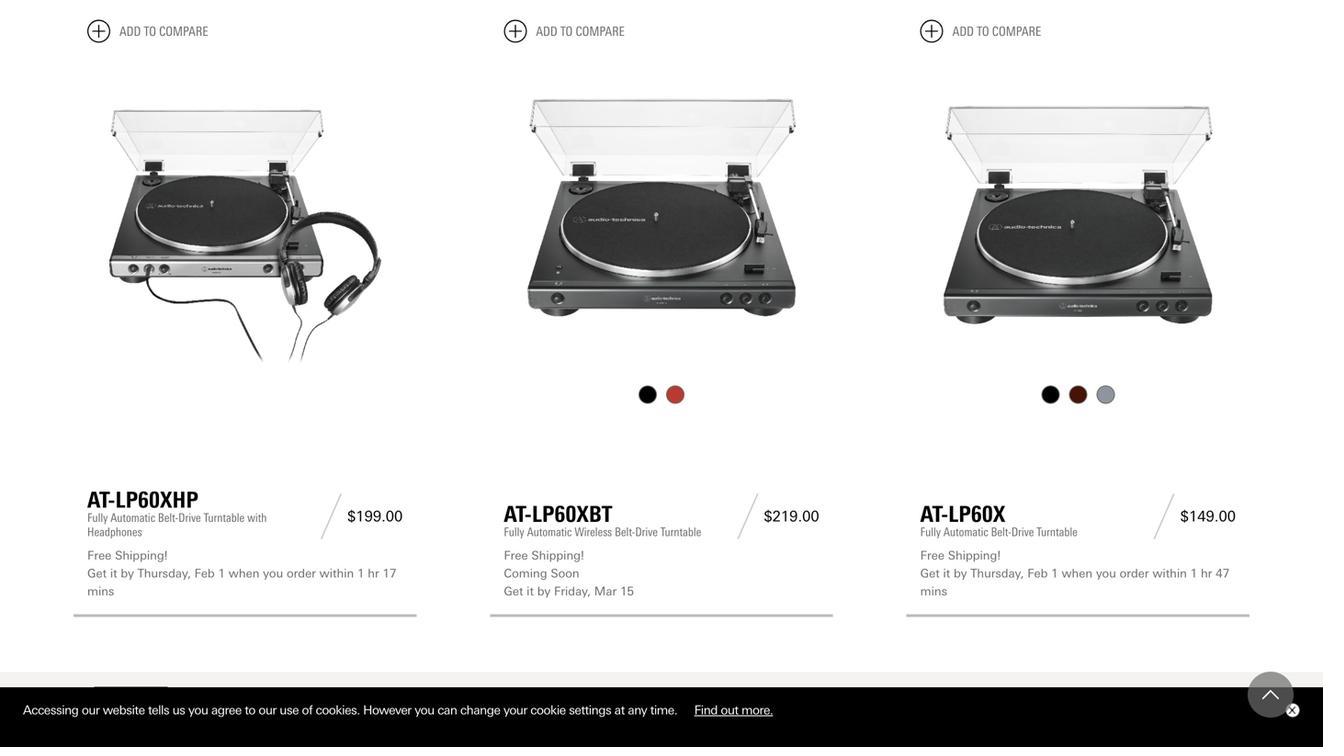 Task type: describe. For each thing, give the bounding box(es) containing it.
divider line image for at-lp60xbt
[[732, 493, 764, 539]]

carrat down image
[[149, 702, 158, 711]]

1 inside 1 hr 47 mins
[[1191, 567, 1198, 580]]

add to compare button for lp60xbt
[[504, 20, 625, 43]]

15
[[620, 584, 634, 598]]

get for at-lp60x
[[921, 567, 940, 580]]

to for lp60xbt
[[561, 24, 573, 39]]

at lp60xbt image
[[504, 57, 820, 373]]

drive inside at-lp60xbt fully automatic wireless belt-drive turntable
[[635, 525, 658, 539]]

hr for lp60x
[[1201, 567, 1213, 580]]

when for lp60x
[[1062, 567, 1093, 580]]

to for lp60xhp
[[144, 24, 156, 39]]

lp60xhp
[[115, 487, 198, 513]]

add for lp60xbt
[[536, 24, 558, 39]]

at- for lp60xhp
[[87, 487, 115, 513]]

free shipping! get it by thursday, feb 1 for lp60xhp
[[87, 549, 225, 580]]

add to compare button for lp60x
[[921, 20, 1042, 43]]

1 inside 1 hr 17 mins
[[358, 567, 364, 580]]

cookies.
[[316, 703, 360, 718]]

mins for at-lp60xhp
[[87, 584, 114, 598]]

lp60x
[[949, 501, 1006, 527]]

accessing
[[23, 703, 79, 718]]

fully for at-lp60xhp
[[87, 511, 108, 525]]

within for lp60x
[[1153, 567, 1187, 580]]

add to compare for lp60x
[[953, 24, 1042, 39]]

by for lp60xhp
[[121, 567, 134, 580]]

of
[[302, 703, 313, 718]]

it inside free shipping! coming soon get it by friday, mar 15
[[527, 584, 534, 598]]

free for at-lp60x
[[921, 549, 945, 562]]

can
[[438, 703, 457, 718]]

any
[[628, 703, 647, 718]]

at lp60xhp image
[[87, 57, 403, 373]]

at- for lp60xbt
[[504, 501, 532, 527]]

however
[[363, 703, 412, 718]]

your
[[504, 703, 527, 718]]

set descending direction image
[[1272, 695, 1287, 718]]

turntable for at-lp60xhp
[[204, 511, 245, 525]]

add to compare for lp60xbt
[[536, 24, 625, 39]]

agree
[[211, 703, 242, 718]]

thursday, for at-lp60x
[[971, 567, 1024, 580]]

when for lp60xhp
[[229, 567, 260, 580]]

by for lp60x
[[954, 567, 967, 580]]

get for at-lp60xhp
[[87, 567, 107, 580]]

47
[[1216, 567, 1230, 580]]

drive for at-lp60xhp
[[178, 511, 201, 525]]

website
[[103, 703, 145, 718]]

headphones
[[87, 525, 142, 539]]

belt- for at-lp60xhp
[[158, 511, 178, 525]]

coming
[[504, 567, 547, 580]]

1 hr 17 mins
[[87, 567, 397, 598]]

thursday, for at-lp60xhp
[[138, 567, 191, 580]]

automatic for lp60xbt
[[527, 525, 572, 539]]

divider line image for at-lp60xhp
[[315, 493, 347, 539]]

turntable for at-lp60x
[[1037, 525, 1078, 539]]

compare for lp60xhp
[[159, 24, 208, 39]]

compare for lp60x
[[993, 24, 1042, 39]]

soon
[[551, 567, 580, 580]]

more.
[[742, 703, 773, 718]]

at-lp60xhp fully automatic belt-drive turntable with headphones
[[87, 487, 267, 539]]

hr for lp60xhp
[[368, 567, 379, 580]]

order for lp60xhp
[[287, 567, 316, 580]]

within for lp60xhp
[[320, 567, 354, 580]]

when you order within for lp60xhp
[[229, 567, 358, 580]]

belt- inside at-lp60xbt fully automatic wireless belt-drive turntable
[[615, 525, 635, 539]]

at-lp60x fully automatic belt-drive turntable
[[921, 501, 1078, 539]]

17
[[383, 567, 397, 580]]

add for lp60x
[[953, 24, 974, 39]]



Task type: locate. For each thing, give the bounding box(es) containing it.
2 horizontal spatial by
[[954, 567, 967, 580]]

1 thursday, from the left
[[138, 567, 191, 580]]

cookie
[[531, 703, 566, 718]]

it down headphones
[[110, 567, 117, 580]]

1 hr from the left
[[368, 567, 379, 580]]

order for lp60x
[[1120, 567, 1150, 580]]

turntable inside 'at-lp60xhp fully automatic belt-drive turntable with headphones'
[[204, 511, 245, 525]]

feb for at-lp60xhp
[[195, 567, 215, 580]]

feb down 'at-lp60xhp fully automatic belt-drive turntable with headphones'
[[195, 567, 215, 580]]

mins for at-lp60x
[[921, 584, 948, 598]]

1 horizontal spatial fully
[[504, 525, 525, 539]]

1
[[218, 567, 225, 580], [358, 567, 364, 580], [1052, 567, 1059, 580], [1191, 567, 1198, 580]]

feb
[[195, 567, 215, 580], [1028, 567, 1048, 580]]

shipping! up soon
[[532, 549, 585, 562]]

shipping! for lp60xhp
[[115, 549, 168, 562]]

free shipping! coming soon get it by friday, mar 15
[[504, 549, 634, 598]]

find
[[695, 703, 718, 718]]

belt- right wireless on the left bottom of page
[[615, 525, 635, 539]]

feb for at-lp60x
[[1028, 567, 1048, 580]]

2 horizontal spatial add to compare button
[[921, 20, 1042, 43]]

hr inside 1 hr 47 mins
[[1201, 567, 1213, 580]]

1 horizontal spatial add to compare button
[[504, 20, 625, 43]]

our left website
[[82, 703, 100, 718]]

1 horizontal spatial get
[[504, 584, 523, 598]]

2 horizontal spatial add to compare
[[953, 24, 1042, 39]]

2 shipping! from the left
[[532, 549, 585, 562]]

2 our from the left
[[259, 703, 277, 718]]

tells
[[148, 703, 169, 718]]

hr inside 1 hr 17 mins
[[368, 567, 379, 580]]

2 divider line image from the left
[[732, 493, 764, 539]]

1 horizontal spatial free
[[504, 549, 528, 562]]

free down at-lp60x fully automatic belt-drive turntable
[[921, 549, 945, 562]]

belt- inside at-lp60x fully automatic belt-drive turntable
[[991, 525, 1012, 539]]

turntable left the with
[[204, 511, 245, 525]]

shipping!
[[115, 549, 168, 562], [532, 549, 585, 562], [948, 549, 1001, 562]]

fully left lp60xhp
[[87, 511, 108, 525]]

add
[[119, 24, 141, 39], [536, 24, 558, 39], [953, 24, 974, 39]]

free
[[87, 549, 111, 562], [504, 549, 528, 562], [921, 549, 945, 562]]

compare
[[159, 24, 208, 39], [576, 24, 625, 39], [993, 24, 1042, 39]]

0 horizontal spatial when
[[229, 567, 260, 580]]

1 when from the left
[[229, 567, 260, 580]]

with
[[247, 511, 267, 525]]

0 horizontal spatial order
[[287, 567, 316, 580]]

0 horizontal spatial within
[[320, 567, 354, 580]]

0 horizontal spatial fully
[[87, 511, 108, 525]]

2 free shipping! get it by thursday, feb 1 from the left
[[921, 549, 1059, 580]]

1 horizontal spatial within
[[1153, 567, 1187, 580]]

0 horizontal spatial when you order within
[[229, 567, 358, 580]]

1 horizontal spatial when you order within
[[1062, 567, 1191, 580]]

turntable up 1 hr 47 mins
[[1037, 525, 1078, 539]]

0 horizontal spatial add to compare
[[119, 24, 208, 39]]

2 within from the left
[[1153, 567, 1187, 580]]

by down headphones
[[121, 567, 134, 580]]

items
[[51, 698, 87, 714]]

1 within from the left
[[320, 567, 354, 580]]

turntable
[[204, 511, 245, 525], [661, 525, 702, 539], [1037, 525, 1078, 539]]

hr left 47
[[1201, 567, 1213, 580]]

free shipping! get it by thursday, feb 1
[[87, 549, 225, 580], [921, 549, 1059, 580]]

3 divider line image from the left
[[1149, 493, 1181, 539]]

free for at-lp60xbt
[[504, 549, 528, 562]]

thursday,
[[138, 567, 191, 580], [971, 567, 1024, 580]]

2 horizontal spatial free
[[921, 549, 945, 562]]

1 horizontal spatial feb
[[1028, 567, 1048, 580]]

2 horizontal spatial automatic
[[944, 525, 989, 539]]

1 compare from the left
[[159, 24, 208, 39]]

1 add to compare button from the left
[[87, 20, 208, 43]]

3 free from the left
[[921, 549, 945, 562]]

by down coming
[[537, 584, 551, 598]]

thursday, down at-lp60x fully automatic belt-drive turntable
[[971, 567, 1024, 580]]

carrat down image
[[1242, 702, 1251, 711]]

free up coming
[[504, 549, 528, 562]]

1 order from the left
[[287, 567, 316, 580]]

0 horizontal spatial turntable
[[204, 511, 245, 525]]

wireless
[[575, 525, 612, 539]]

automatic for lp60xhp
[[111, 511, 155, 525]]

our left use
[[259, 703, 277, 718]]

1 horizontal spatial shipping!
[[532, 549, 585, 562]]

0 horizontal spatial compare
[[159, 24, 208, 39]]

add to compare button
[[87, 20, 208, 43], [504, 20, 625, 43], [921, 20, 1042, 43]]

1 horizontal spatial thursday,
[[971, 567, 1024, 580]]

lp60xbt
[[532, 501, 613, 527]]

within left 47
[[1153, 567, 1187, 580]]

to for lp60x
[[977, 24, 990, 39]]

6 items
[[37, 698, 87, 714]]

get
[[87, 567, 107, 580], [921, 567, 940, 580], [504, 584, 523, 598]]

at
[[615, 703, 625, 718]]

turntable inside at-lp60xbt fully automatic wireless belt-drive turntable
[[661, 525, 702, 539]]

2 horizontal spatial at-
[[921, 501, 949, 527]]

at- for lp60x
[[921, 501, 949, 527]]

2 horizontal spatial belt-
[[991, 525, 1012, 539]]

1 down at-lp60x fully automatic belt-drive turntable
[[1052, 567, 1059, 580]]

friday,
[[554, 584, 591, 598]]

1 free from the left
[[87, 549, 111, 562]]

1 horizontal spatial mins
[[921, 584, 948, 598]]

automatic inside 'at-lp60xhp fully automatic belt-drive turntable with headphones'
[[111, 511, 155, 525]]

0 horizontal spatial by
[[121, 567, 134, 580]]

2 horizontal spatial get
[[921, 567, 940, 580]]

option group
[[502, 381, 821, 408], [919, 381, 1238, 408]]

free down headphones
[[87, 549, 111, 562]]

automatic inside at-lp60x fully automatic belt-drive turntable
[[944, 525, 989, 539]]

drive inside 'at-lp60xhp fully automatic belt-drive turntable with headphones'
[[178, 511, 201, 525]]

at- inside at-lp60x fully automatic belt-drive turntable
[[921, 501, 949, 527]]

it down lp60x
[[944, 567, 951, 580]]

2 order from the left
[[1120, 567, 1150, 580]]

belt-
[[158, 511, 178, 525], [615, 525, 635, 539], [991, 525, 1012, 539]]

1 horizontal spatial free shipping! get it by thursday, feb 1
[[921, 549, 1059, 580]]

drive left the with
[[178, 511, 201, 525]]

get down coming
[[504, 584, 523, 598]]

add for lp60xhp
[[119, 24, 141, 39]]

0 horizontal spatial free shipping! get it by thursday, feb 1
[[87, 549, 225, 580]]

2 add to compare from the left
[[536, 24, 625, 39]]

order left 17
[[287, 567, 316, 580]]

get down headphones
[[87, 567, 107, 580]]

out
[[721, 703, 739, 718]]

1 add from the left
[[119, 24, 141, 39]]

0 horizontal spatial divider line image
[[315, 493, 347, 539]]

2 horizontal spatial turntable
[[1037, 525, 1078, 539]]

0 horizontal spatial add
[[119, 24, 141, 39]]

turntable inside at-lp60x fully automatic belt-drive turntable
[[1037, 525, 1078, 539]]

1 horizontal spatial automatic
[[527, 525, 572, 539]]

1 horizontal spatial turntable
[[661, 525, 702, 539]]

1 free shipping! get it by thursday, feb 1 from the left
[[87, 549, 225, 580]]

0 horizontal spatial option group
[[502, 381, 821, 408]]

shipping! down lp60x
[[948, 549, 1001, 562]]

1 our from the left
[[82, 703, 100, 718]]

fully up coming
[[504, 525, 525, 539]]

1 horizontal spatial order
[[1120, 567, 1150, 580]]

free shipping! get it by thursday, feb 1 down at-lp60x fully automatic belt-drive turntable
[[921, 549, 1059, 580]]

1 mins from the left
[[87, 584, 114, 598]]

drive right lp60x
[[1012, 525, 1034, 539]]

shipping! for lp60x
[[948, 549, 1001, 562]]

0 horizontal spatial free
[[87, 549, 111, 562]]

3 compare from the left
[[993, 24, 1042, 39]]

2 hr from the left
[[1201, 567, 1213, 580]]

$149.00
[[1181, 508, 1236, 525]]

turntable right wireless on the left bottom of page
[[661, 525, 702, 539]]

belt- inside 'at-lp60xhp fully automatic belt-drive turntable with headphones'
[[158, 511, 178, 525]]

within
[[320, 567, 354, 580], [1153, 567, 1187, 580]]

at-lp60xbt fully automatic wireless belt-drive turntable
[[504, 501, 702, 539]]

fully inside at-lp60x fully automatic belt-drive turntable
[[921, 525, 941, 539]]

shipping! for lp60xbt
[[532, 549, 585, 562]]

change
[[460, 703, 500, 718]]

it for lp60x
[[944, 567, 951, 580]]

1 left 47
[[1191, 567, 1198, 580]]

2 horizontal spatial fully
[[921, 525, 941, 539]]

divider line image
[[315, 493, 347, 539], [732, 493, 764, 539], [1149, 493, 1181, 539]]

get down at-lp60x fully automatic belt-drive turntable
[[921, 567, 940, 580]]

1 feb from the left
[[195, 567, 215, 580]]

option group for lp60x
[[919, 381, 1238, 408]]

0 horizontal spatial thursday,
[[138, 567, 191, 580]]

add to compare
[[119, 24, 208, 39], [536, 24, 625, 39], [953, 24, 1042, 39]]

1 horizontal spatial by
[[537, 584, 551, 598]]

at- inside at-lp60xbt fully automatic wireless belt-drive turntable
[[504, 501, 532, 527]]

order left 47
[[1120, 567, 1150, 580]]

by inside free shipping! coming soon get it by friday, mar 15
[[537, 584, 551, 598]]

drive for at-lp60x
[[1012, 525, 1034, 539]]

hr
[[368, 567, 379, 580], [1201, 567, 1213, 580]]

2 when from the left
[[1062, 567, 1093, 580]]

automatic inside at-lp60xbt fully automatic wireless belt-drive turntable
[[527, 525, 572, 539]]

within left 17
[[320, 567, 354, 580]]

1 option group from the left
[[502, 381, 821, 408]]

2 horizontal spatial it
[[944, 567, 951, 580]]

1 horizontal spatial when
[[1062, 567, 1093, 580]]

find out more.
[[695, 703, 773, 718]]

compare for lp60xbt
[[576, 24, 625, 39]]

1 left 17
[[358, 567, 364, 580]]

0 horizontal spatial add to compare button
[[87, 20, 208, 43]]

2 horizontal spatial compare
[[993, 24, 1042, 39]]

divider line image for at-lp60x
[[1149, 493, 1181, 539]]

to
[[144, 24, 156, 39], [561, 24, 573, 39], [977, 24, 990, 39], [245, 703, 255, 718]]

1 horizontal spatial hr
[[1201, 567, 1213, 580]]

1 divider line image from the left
[[315, 493, 347, 539]]

2 when you order within from the left
[[1062, 567, 1191, 580]]

at- inside 'at-lp60xhp fully automatic belt-drive turntable with headphones'
[[87, 487, 115, 513]]

when
[[229, 567, 260, 580], [1062, 567, 1093, 580]]

belt- for at-lp60x
[[991, 525, 1012, 539]]

feb down at-lp60x fully automatic belt-drive turntable
[[1028, 567, 1048, 580]]

3 add to compare from the left
[[953, 24, 1042, 39]]

4 1 from the left
[[1191, 567, 1198, 580]]

2 feb from the left
[[1028, 567, 1048, 580]]

settings
[[569, 703, 611, 718]]

1 horizontal spatial our
[[259, 703, 277, 718]]

arrow up image
[[1263, 687, 1280, 703]]

2 thursday, from the left
[[971, 567, 1024, 580]]

drive right wireless on the left bottom of page
[[635, 525, 658, 539]]

our
[[82, 703, 100, 718], [259, 703, 277, 718]]

2 mins from the left
[[921, 584, 948, 598]]

2 add from the left
[[536, 24, 558, 39]]

fully for at-lp60x
[[921, 525, 941, 539]]

2 compare from the left
[[576, 24, 625, 39]]

us
[[172, 703, 185, 718]]

mins
[[87, 584, 114, 598], [921, 584, 948, 598]]

belt- up 1 hr 47 mins
[[991, 525, 1012, 539]]

2 add to compare button from the left
[[504, 20, 625, 43]]

when you order within
[[229, 567, 358, 580], [1062, 567, 1191, 580]]

2 1 from the left
[[358, 567, 364, 580]]

at-
[[87, 487, 115, 513], [504, 501, 532, 527], [921, 501, 949, 527]]

1 horizontal spatial add to compare
[[536, 24, 625, 39]]

shipping! inside free shipping! coming soon get it by friday, mar 15
[[532, 549, 585, 562]]

cross image
[[1289, 707, 1296, 714]]

3 1 from the left
[[1052, 567, 1059, 580]]

1 add to compare from the left
[[119, 24, 208, 39]]

shipping! down headphones
[[115, 549, 168, 562]]

1 horizontal spatial it
[[527, 584, 534, 598]]

accessing our website tells us you agree to our use of cookies. however you can change your cookie settings at any time.
[[23, 703, 681, 718]]

option group for lp60xbt
[[502, 381, 821, 408]]

it down coming
[[527, 584, 534, 598]]

2 free from the left
[[504, 549, 528, 562]]

fully
[[87, 511, 108, 525], [504, 525, 525, 539], [921, 525, 941, 539]]

1 horizontal spatial compare
[[576, 24, 625, 39]]

0 horizontal spatial automatic
[[111, 511, 155, 525]]

0 horizontal spatial feb
[[195, 567, 215, 580]]

1 horizontal spatial divider line image
[[732, 493, 764, 539]]

free shipping! get it by thursday, feb 1 for lp60x
[[921, 549, 1059, 580]]

1 horizontal spatial belt-
[[615, 525, 635, 539]]

2 horizontal spatial add
[[953, 24, 974, 39]]

drive inside at-lp60x fully automatic belt-drive turntable
[[1012, 525, 1034, 539]]

$219.00
[[764, 508, 820, 525]]

2 option group from the left
[[919, 381, 1238, 408]]

0 horizontal spatial shipping!
[[115, 549, 168, 562]]

it for lp60xhp
[[110, 567, 117, 580]]

fully inside at-lp60xbt fully automatic wireless belt-drive turntable
[[504, 525, 525, 539]]

mins inside 1 hr 47 mins
[[921, 584, 948, 598]]

1 shipping! from the left
[[115, 549, 168, 562]]

hr left 17
[[368, 567, 379, 580]]

at lp60x image
[[921, 57, 1236, 373]]

0 horizontal spatial at-
[[87, 487, 115, 513]]

get inside free shipping! coming soon get it by friday, mar 15
[[504, 584, 523, 598]]

1 horizontal spatial option group
[[919, 381, 1238, 408]]

drive
[[178, 511, 201, 525], [635, 525, 658, 539], [1012, 525, 1034, 539]]

it
[[110, 567, 117, 580], [944, 567, 951, 580], [527, 584, 534, 598]]

fully for at-lp60xbt
[[504, 525, 525, 539]]

0 horizontal spatial it
[[110, 567, 117, 580]]

free inside free shipping! coming soon get it by friday, mar 15
[[504, 549, 528, 562]]

use
[[280, 703, 299, 718]]

automatic for lp60x
[[944, 525, 989, 539]]

mar
[[595, 584, 617, 598]]

2 horizontal spatial divider line image
[[1149, 493, 1181, 539]]

0 horizontal spatial mins
[[87, 584, 114, 598]]

thursday, down 'at-lp60xhp fully automatic belt-drive turntable with headphones'
[[138, 567, 191, 580]]

mins inside 1 hr 17 mins
[[87, 584, 114, 598]]

0 horizontal spatial hr
[[368, 567, 379, 580]]

3 add to compare button from the left
[[921, 20, 1042, 43]]

add to compare button for lp60xhp
[[87, 20, 208, 43]]

0 horizontal spatial our
[[82, 703, 100, 718]]

1 horizontal spatial add
[[536, 24, 558, 39]]

1 when you order within from the left
[[229, 567, 358, 580]]

fully inside 'at-lp60xhp fully automatic belt-drive turntable with headphones'
[[87, 511, 108, 525]]

add to compare for lp60xhp
[[119, 24, 208, 39]]

you
[[263, 567, 283, 580], [1096, 567, 1117, 580], [188, 703, 208, 718], [415, 703, 434, 718]]

0 horizontal spatial get
[[87, 567, 107, 580]]

by
[[121, 567, 134, 580], [954, 567, 967, 580], [537, 584, 551, 598]]

6
[[37, 698, 45, 714]]

when you order within for lp60x
[[1062, 567, 1191, 580]]

free shipping! get it by thursday, feb 1 down headphones
[[87, 549, 225, 580]]

by down lp60x
[[954, 567, 967, 580]]

1 down 'at-lp60xhp fully automatic belt-drive turntable with headphones'
[[218, 567, 225, 580]]

2 horizontal spatial shipping!
[[948, 549, 1001, 562]]

1 1 from the left
[[218, 567, 225, 580]]

free for at-lp60xhp
[[87, 549, 111, 562]]

2 horizontal spatial drive
[[1012, 525, 1034, 539]]

$199.00
[[347, 508, 403, 525]]

automatic
[[111, 511, 155, 525], [527, 525, 572, 539], [944, 525, 989, 539]]

time.
[[650, 703, 678, 718]]

3 add from the left
[[953, 24, 974, 39]]

find out more. link
[[681, 696, 787, 724]]

1 hr 47 mins
[[921, 567, 1230, 598]]

fully left lp60x
[[921, 525, 941, 539]]

1 horizontal spatial drive
[[635, 525, 658, 539]]

3 shipping! from the left
[[948, 549, 1001, 562]]

0 horizontal spatial belt-
[[158, 511, 178, 525]]

belt- right headphones
[[158, 511, 178, 525]]

0 horizontal spatial drive
[[178, 511, 201, 525]]

1 horizontal spatial at-
[[504, 501, 532, 527]]

order
[[287, 567, 316, 580], [1120, 567, 1150, 580]]



Task type: vqa. For each thing, say whether or not it's contained in the screenshot.
in
no



